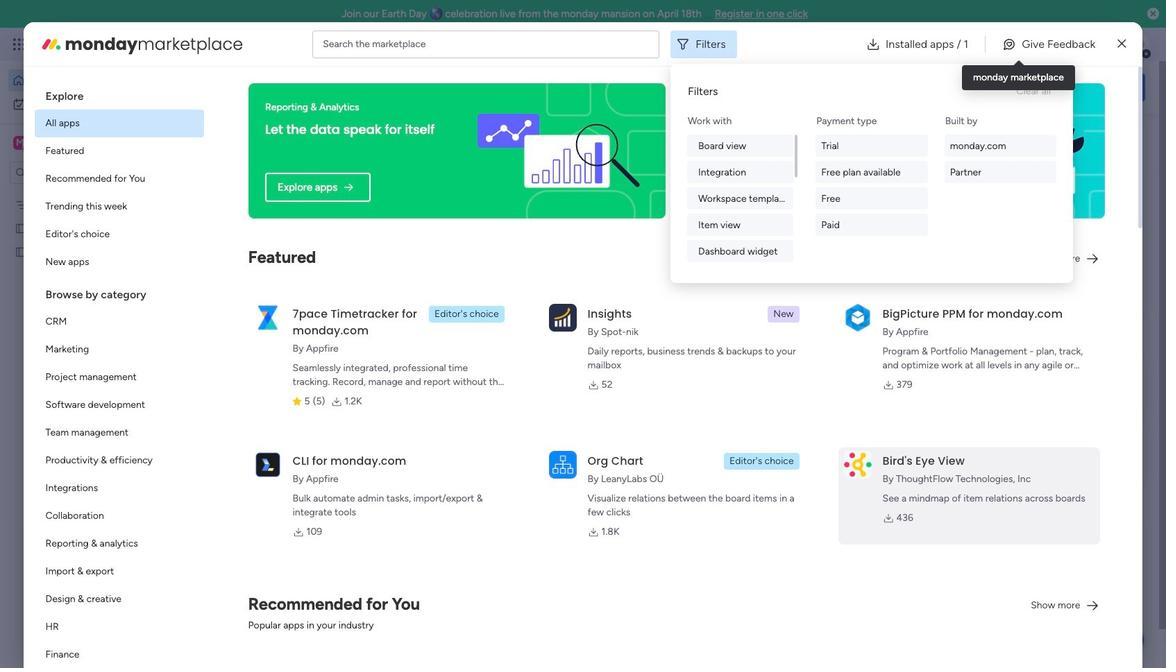 Task type: describe. For each thing, give the bounding box(es) containing it.
ruby anderson image
[[1127, 33, 1150, 56]]

workspace selection element
[[13, 135, 116, 153]]

invite members image
[[981, 37, 995, 51]]

1 horizontal spatial banner logo image
[[953, 93, 1089, 209]]

search everything image
[[1045, 37, 1059, 51]]

component image inside quick search results list box
[[459, 303, 471, 315]]

public board image
[[15, 221, 28, 235]]

add to favorites image
[[866, 281, 880, 295]]

1 vertical spatial component image
[[280, 611, 292, 623]]

quick search results list box
[[214, 158, 904, 342]]

2 heading from the top
[[34, 276, 204, 308]]

help center element
[[937, 426, 1145, 481]]

notifications image
[[920, 37, 934, 51]]

workspace image
[[237, 590, 271, 624]]

0 horizontal spatial banner logo image
[[469, 83, 649, 219]]

v2 user feedback image
[[948, 79, 959, 95]]

dapulse x slim image
[[1118, 36, 1126, 52]]

see plans image
[[230, 37, 243, 52]]



Task type: vqa. For each thing, say whether or not it's contained in the screenshot.
Help icon
yes



Task type: locate. For each thing, give the bounding box(es) containing it.
1 element
[[354, 358, 371, 375]]

monday marketplace image
[[1011, 37, 1025, 51]]

0 vertical spatial heading
[[34, 78, 204, 110]]

0 vertical spatial component image
[[459, 303, 471, 315]]

0 horizontal spatial component image
[[280, 611, 292, 623]]

0 vertical spatial public board image
[[15, 245, 28, 258]]

help image
[[1076, 37, 1090, 51]]

templates image image
[[950, 133, 1133, 228]]

Search in workspace field
[[29, 165, 116, 181]]

banner logo image
[[469, 83, 649, 219], [953, 93, 1089, 209]]

app logo image
[[254, 304, 282, 332], [549, 304, 577, 332], [844, 304, 872, 332], [254, 451, 282, 479], [549, 451, 577, 479], [844, 451, 872, 479]]

1 heading from the top
[[34, 78, 204, 110]]

v2 bolt switch image
[[1057, 79, 1065, 95]]

1 image
[[961, 28, 973, 44]]

workspace image
[[13, 135, 27, 151]]

1 horizontal spatial public board image
[[686, 281, 701, 296]]

select product image
[[12, 37, 26, 51]]

1 horizontal spatial component image
[[459, 303, 471, 315]]

heading
[[34, 78, 204, 110], [34, 276, 204, 308]]

component image
[[459, 303, 471, 315], [280, 611, 292, 623]]

0 horizontal spatial public board image
[[15, 245, 28, 258]]

1 vertical spatial public board image
[[686, 281, 701, 296]]

public board image
[[15, 245, 28, 258], [686, 281, 701, 296]]

list box
[[34, 78, 204, 668], [0, 190, 177, 451]]

update feed image
[[950, 37, 964, 51]]

option
[[8, 69, 169, 92], [8, 93, 169, 115], [34, 110, 204, 137], [34, 137, 204, 165], [34, 165, 204, 193], [0, 192, 177, 195], [34, 193, 204, 221], [34, 221, 204, 249], [34, 249, 204, 276], [34, 308, 204, 336], [34, 336, 204, 364], [34, 364, 204, 392], [34, 392, 204, 419], [34, 419, 204, 447], [34, 447, 204, 475], [34, 475, 204, 503], [34, 503, 204, 530], [34, 530, 204, 558], [34, 558, 204, 586], [34, 586, 204, 614], [34, 614, 204, 641], [34, 641, 204, 668]]

1 vertical spatial heading
[[34, 276, 204, 308]]

monday marketplace image
[[40, 33, 62, 55]]



